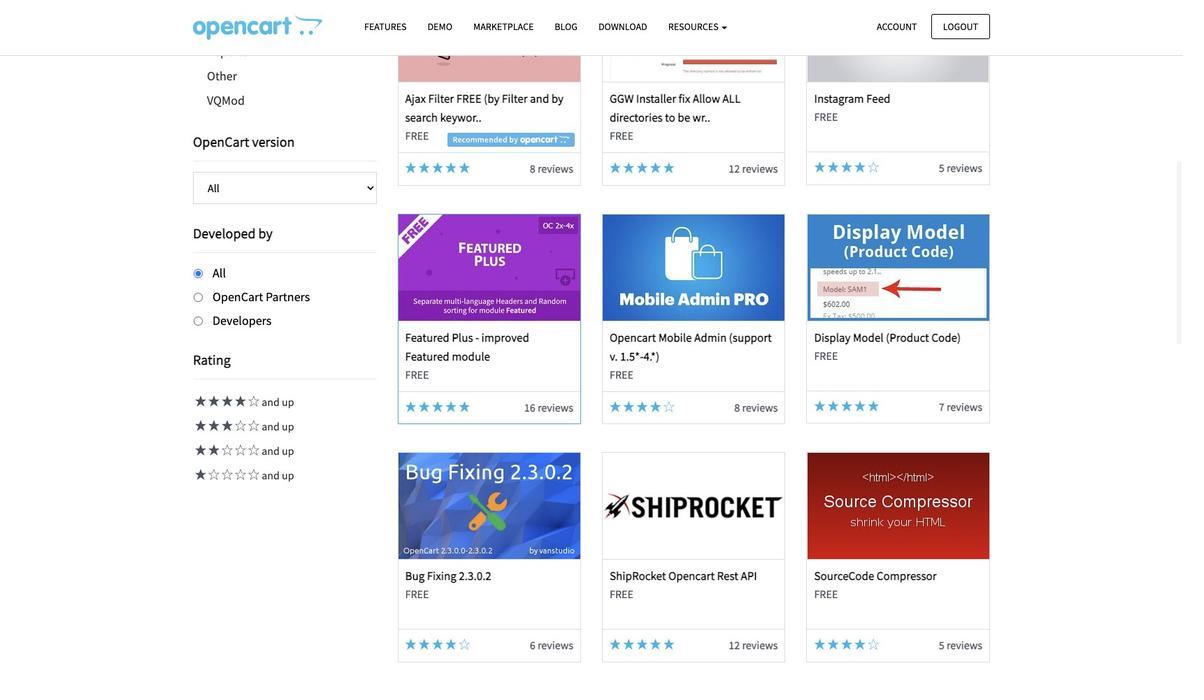 Task type: describe. For each thing, give the bounding box(es) containing it.
shiprocket opencart rest api free
[[610, 569, 758, 602]]

2 filter from the left
[[502, 91, 528, 106]]

sourcecode compressor link
[[815, 569, 937, 584]]

wr..
[[693, 110, 711, 125]]

opencart version
[[193, 133, 295, 150]]

up for 1st and up "link" from the bottom of the page
[[282, 469, 294, 483]]

display
[[815, 330, 851, 345]]

version
[[252, 133, 295, 150]]

reviews for shiprocket opencart rest api
[[743, 639, 778, 653]]

free inside "ggw installer fix allow all directories to be wr.. free"
[[610, 129, 634, 143]]

all
[[213, 265, 226, 281]]

free inside instagram feed free
[[815, 110, 839, 124]]

display model (product code) link
[[815, 330, 962, 345]]

demo link
[[417, 15, 463, 39]]

allow
[[693, 91, 721, 106]]

developers
[[213, 312, 272, 329]]

and for third and up "link" from the bottom
[[262, 420, 280, 434]]

features
[[365, 20, 407, 33]]

and up for 1st and up "link" from the bottom of the page
[[260, 469, 294, 483]]

reviews for featured plus - improved featured module
[[538, 401, 574, 415]]

opencart inside shiprocket opencart rest api free
[[669, 569, 715, 584]]

and for first and up "link" from the top
[[262, 396, 280, 410]]

opencart mobile admin (support v. 1.5*-4.*) link
[[610, 330, 772, 364]]

12 for ggw installer fix allow all directories to be wr..
[[729, 162, 740, 176]]

reviews for ajax filter free (by filter and by search keywor..
[[538, 162, 574, 176]]

up for third and up "link" from the bottom
[[282, 420, 294, 434]]

ajax filter free (by filter and by search keywor.. free
[[405, 91, 564, 143]]

instagram feed image
[[808, 0, 990, 82]]

rating
[[193, 352, 231, 369]]

instagram feed free
[[815, 91, 891, 124]]

to
[[665, 110, 676, 125]]

logout link
[[932, 14, 991, 39]]

mobile
[[659, 330, 692, 345]]

logout
[[944, 20, 979, 33]]

download
[[599, 20, 648, 33]]

and inside the ajax filter free (by filter and by search keywor.. free
[[530, 91, 550, 106]]

free inside shiprocket opencart rest api free
[[610, 588, 634, 602]]

opencart inside opencart mobile admin (support v. 1.5*-4.*) free
[[610, 330, 657, 345]]

8 for opencart mobile admin (support v. 1.5*-4.*)
[[735, 401, 740, 415]]

free up the keywor.. at the left top of the page
[[457, 91, 482, 106]]

model
[[854, 330, 884, 345]]

reviews for opencart mobile admin (support v. 1.5*-4.*)
[[743, 401, 778, 415]]

reviews for ggw installer fix allow all directories to be wr..
[[743, 162, 778, 176]]

code)
[[932, 330, 962, 345]]

all
[[723, 91, 741, 106]]

12 reviews for shiprocket opencart rest api
[[729, 639, 778, 653]]

display model (product code) free
[[815, 330, 962, 363]]

7
[[940, 400, 945, 414]]

opencart for opencart partners
[[213, 289, 263, 305]]

and up for first and up "link" from the top
[[260, 396, 294, 410]]

6 reviews
[[530, 639, 574, 653]]

bug fixing 2.3.0.2 free
[[405, 569, 492, 602]]

free inside the sourcecode compressor free
[[815, 588, 839, 602]]

16 reviews
[[525, 401, 574, 415]]

vqmod
[[207, 92, 245, 108]]

5 for compressor
[[940, 639, 945, 653]]

plus
[[452, 330, 473, 345]]

resources link
[[658, 15, 739, 39]]

rest
[[718, 569, 739, 584]]

6
[[530, 639, 536, 653]]

instagram
[[815, 91, 865, 106]]

2 and up link from the top
[[193, 420, 294, 434]]

-
[[476, 330, 479, 345]]

features link
[[354, 15, 417, 39]]

fix
[[679, 91, 691, 106]]

feed
[[867, 91, 891, 106]]

ggw installer fix allow all directories to be wr.. link
[[610, 91, 741, 125]]

1 featured from the top
[[405, 330, 450, 345]]

free down search
[[405, 129, 429, 143]]

ggw installer fix allow all directories to be wr.. free
[[610, 91, 741, 143]]

resources
[[669, 20, 721, 33]]

reviews for sourcecode compressor
[[947, 639, 983, 653]]

shiprocket
[[610, 569, 666, 584]]

opencart for opencart version
[[193, 133, 249, 150]]

marketplace
[[474, 20, 534, 33]]

developed by
[[193, 225, 273, 242]]

and up for 3rd and up "link" from the top of the page
[[260, 445, 294, 459]]

product feeds link
[[193, 15, 377, 39]]

up for 3rd and up "link" from the top of the page
[[282, 445, 294, 459]]

1.5*-
[[621, 349, 644, 364]]

shiprocket opencart rest api link
[[610, 569, 758, 584]]

7 reviews
[[940, 400, 983, 414]]

bug
[[405, 569, 425, 584]]

blog
[[555, 20, 578, 33]]

3 and up link from the top
[[193, 445, 294, 459]]

(support
[[730, 330, 772, 345]]

product
[[207, 19, 249, 35]]

be
[[678, 110, 691, 125]]

account
[[877, 20, 918, 33]]

8 reviews for opencart mobile admin (support v. 1.5*-4.*)
[[735, 401, 778, 415]]

featured plus - improved featured module link
[[405, 330, 530, 364]]

(product
[[887, 330, 930, 345]]

12 for shiprocket opencart rest api
[[729, 639, 740, 653]]

ggw installer fix allow all directories to be wr.. image
[[603, 0, 785, 82]]



Task type: vqa. For each thing, say whether or not it's contained in the screenshot.
COSTS.
no



Task type: locate. For each thing, give the bounding box(es) containing it.
bug fixing 2.3.0.2 link
[[405, 569, 492, 584]]

featured plus - improved featured module free
[[405, 330, 530, 382]]

reviews
[[947, 161, 983, 175], [538, 162, 574, 176], [743, 162, 778, 176], [947, 400, 983, 414], [538, 401, 574, 415], [743, 401, 778, 415], [538, 639, 574, 653], [743, 639, 778, 653], [947, 639, 983, 653]]

12 reviews for ggw installer fix allow all directories to be wr..
[[729, 162, 778, 176]]

0 vertical spatial opencart
[[193, 133, 249, 150]]

reviews for display model (product code)
[[947, 400, 983, 414]]

vqmod link
[[193, 88, 377, 113]]

1 horizontal spatial 8
[[735, 401, 740, 415]]

opencart partners
[[213, 289, 310, 305]]

3 up from the top
[[282, 445, 294, 459]]

None radio
[[194, 293, 203, 302], [194, 317, 203, 326], [194, 293, 203, 302], [194, 317, 203, 326]]

0 horizontal spatial 8 reviews
[[530, 162, 574, 176]]

search
[[405, 110, 438, 125]]

1 vertical spatial 5 reviews
[[940, 639, 983, 653]]

0 vertical spatial 8
[[530, 162, 536, 176]]

free
[[457, 91, 482, 106], [815, 110, 839, 124], [405, 129, 429, 143], [610, 129, 634, 143], [815, 349, 839, 363], [405, 368, 429, 382], [610, 368, 634, 382], [405, 588, 429, 602], [610, 588, 634, 602], [815, 588, 839, 602]]

sourcecode compressor free
[[815, 569, 937, 602]]

reports
[[207, 43, 248, 59]]

0 horizontal spatial filter
[[429, 91, 454, 106]]

installer
[[637, 91, 677, 106]]

2 5 from the top
[[940, 639, 945, 653]]

bug fixing 2.3.0.2 image
[[399, 454, 581, 560]]

free down sourcecode
[[815, 588, 839, 602]]

sourcecode compressor image
[[808, 454, 990, 560]]

0 vertical spatial 8 reviews
[[530, 162, 574, 176]]

4 and up from the top
[[260, 469, 294, 483]]

1 vertical spatial 12 reviews
[[729, 639, 778, 653]]

0 horizontal spatial 8
[[530, 162, 536, 176]]

2 5 reviews from the top
[[940, 639, 983, 653]]

0 vertical spatial by
[[552, 91, 564, 106]]

ajax filter free (by filter and by search keywor.. link
[[405, 91, 564, 125]]

0 vertical spatial featured
[[405, 330, 450, 345]]

8 for ajax filter free (by filter and by search keywor..
[[530, 162, 536, 176]]

1 vertical spatial 5
[[940, 639, 945, 653]]

filter right (by
[[502, 91, 528, 106]]

(by
[[484, 91, 500, 106]]

8 reviews for ajax filter free (by filter and by search keywor..
[[530, 162, 574, 176]]

1 vertical spatial 12
[[729, 639, 740, 653]]

account link
[[866, 14, 930, 39]]

1 5 reviews from the top
[[940, 161, 983, 175]]

opencart up the developers
[[213, 289, 263, 305]]

2.3.0.2
[[459, 569, 492, 584]]

5 reviews for feed
[[940, 161, 983, 175]]

display model (product code) image
[[808, 215, 990, 321]]

3 and up from the top
[[260, 445, 294, 459]]

1 horizontal spatial 8 reviews
[[735, 401, 778, 415]]

free down the bug
[[405, 588, 429, 602]]

2 and up from the top
[[260, 420, 294, 434]]

free down v.
[[610, 368, 634, 382]]

0 vertical spatial 12
[[729, 162, 740, 176]]

5 reviews for compressor
[[940, 639, 983, 653]]

compressor
[[877, 569, 937, 584]]

module
[[452, 349, 490, 364]]

2 featured from the top
[[405, 349, 450, 364]]

1 horizontal spatial by
[[552, 91, 564, 106]]

ggw
[[610, 91, 634, 106]]

0 vertical spatial 5
[[940, 161, 945, 175]]

0 horizontal spatial by
[[259, 225, 273, 242]]

other
[[207, 68, 237, 84]]

1 vertical spatial 8 reviews
[[735, 401, 778, 415]]

star light image
[[815, 162, 826, 173], [828, 162, 839, 173], [855, 162, 866, 173], [419, 162, 430, 174], [637, 162, 648, 174], [650, 162, 662, 174], [664, 162, 675, 174], [220, 396, 233, 408], [815, 401, 826, 412], [828, 401, 839, 412], [855, 401, 866, 412], [869, 401, 880, 412], [405, 401, 417, 413], [624, 401, 635, 413], [650, 401, 662, 413], [193, 421, 206, 432], [220, 421, 233, 432], [405, 640, 417, 651], [419, 640, 430, 651], [446, 640, 457, 651], [610, 640, 621, 651], [624, 640, 635, 651], [637, 640, 648, 651]]

1 filter from the left
[[429, 91, 454, 106]]

free down "display" in the right of the page
[[815, 349, 839, 363]]

improved
[[482, 330, 530, 345]]

ajax filter free (by filter and by search keywor.. image
[[399, 0, 581, 82]]

1 vertical spatial featured
[[405, 349, 450, 364]]

and up
[[260, 396, 294, 410], [260, 420, 294, 434], [260, 445, 294, 459], [260, 469, 294, 483]]

0 vertical spatial 5 reviews
[[940, 161, 983, 175]]

shiprocket opencart rest api image
[[603, 454, 785, 560]]

filter right ajax
[[429, 91, 454, 106]]

reports link
[[193, 39, 377, 64]]

reviews for bug fixing 2.3.0.2
[[538, 639, 574, 653]]

up for first and up "link" from the top
[[282, 396, 294, 410]]

1 horizontal spatial opencart
[[669, 569, 715, 584]]

1 vertical spatial opencart
[[669, 569, 715, 584]]

blog link
[[545, 15, 588, 39]]

by inside the ajax filter free (by filter and by search keywor.. free
[[552, 91, 564, 106]]

free inside opencart mobile admin (support v. 1.5*-4.*) free
[[610, 368, 634, 382]]

directories
[[610, 110, 663, 125]]

feeds
[[252, 19, 282, 35]]

demo
[[428, 20, 453, 33]]

1 12 from the top
[[729, 162, 740, 176]]

None radio
[[194, 269, 203, 278]]

1 12 reviews from the top
[[729, 162, 778, 176]]

filter
[[429, 91, 454, 106], [502, 91, 528, 106]]

and
[[530, 91, 550, 106], [262, 396, 280, 410], [262, 420, 280, 434], [262, 445, 280, 459], [262, 469, 280, 483]]

free inside 'display model (product code) free'
[[815, 349, 839, 363]]

12
[[729, 162, 740, 176], [729, 639, 740, 653]]

admin
[[695, 330, 727, 345]]

download link
[[588, 15, 658, 39]]

other link
[[193, 64, 377, 88]]

featured plus - improved featured module image
[[399, 215, 581, 321]]

5 for feed
[[940, 161, 945, 175]]

product feeds
[[207, 19, 282, 35]]

free inside featured plus - improved featured module free
[[405, 368, 429, 382]]

opencart up 1.5*-
[[610, 330, 657, 345]]

opencart down vqmod
[[193, 133, 249, 150]]

opencart mobile admin (support v. 1.5*-4.*) image
[[603, 215, 785, 321]]

free down directories
[[610, 129, 634, 143]]

4 and up link from the top
[[193, 469, 294, 483]]

fixing
[[427, 569, 457, 584]]

opencart
[[193, 133, 249, 150], [213, 289, 263, 305]]

1 vertical spatial 8
[[735, 401, 740, 415]]

4.*)
[[644, 349, 660, 364]]

keywor..
[[440, 110, 482, 125]]

1 5 from the top
[[940, 161, 945, 175]]

developed
[[193, 225, 256, 242]]

instagram feed link
[[815, 91, 891, 106]]

by left ggw
[[552, 91, 564, 106]]

featured
[[405, 330, 450, 345], [405, 349, 450, 364]]

5
[[940, 161, 945, 175], [940, 639, 945, 653]]

2 up from the top
[[282, 420, 294, 434]]

other extensions image
[[193, 15, 323, 40]]

8 reviews
[[530, 162, 574, 176], [735, 401, 778, 415]]

partners
[[266, 289, 310, 305]]

1 vertical spatial opencart
[[213, 289, 263, 305]]

16
[[525, 401, 536, 415]]

ajax
[[405, 91, 426, 106]]

by right developed
[[259, 225, 273, 242]]

star light o image
[[246, 396, 260, 408], [233, 421, 246, 432], [246, 421, 260, 432], [246, 445, 260, 456], [206, 470, 220, 481], [233, 470, 246, 481]]

1 and up link from the top
[[193, 396, 294, 410]]

marketplace link
[[463, 15, 545, 39]]

12 reviews
[[729, 162, 778, 176], [729, 639, 778, 653]]

featured left plus on the left of page
[[405, 330, 450, 345]]

star light o image
[[869, 162, 880, 173], [664, 401, 675, 413], [220, 445, 233, 456], [233, 445, 246, 456], [220, 470, 233, 481], [246, 470, 260, 481], [459, 640, 470, 651], [869, 640, 880, 651]]

1 up from the top
[[282, 396, 294, 410]]

2 12 reviews from the top
[[729, 639, 778, 653]]

up
[[282, 396, 294, 410], [282, 420, 294, 434], [282, 445, 294, 459], [282, 469, 294, 483]]

1 horizontal spatial filter
[[502, 91, 528, 106]]

and for 1st and up "link" from the bottom of the page
[[262, 469, 280, 483]]

4 up from the top
[[282, 469, 294, 483]]

v.
[[610, 349, 618, 364]]

free inside bug fixing 2.3.0.2 free
[[405, 588, 429, 602]]

0 horizontal spatial opencart
[[610, 330, 657, 345]]

free down the shiprocket
[[610, 588, 634, 602]]

free down instagram
[[815, 110, 839, 124]]

star light image
[[842, 162, 853, 173], [405, 162, 417, 174], [432, 162, 444, 174], [446, 162, 457, 174], [459, 162, 470, 174], [610, 162, 621, 174], [624, 162, 635, 174], [193, 396, 206, 408], [206, 396, 220, 408], [233, 396, 246, 408], [842, 401, 853, 412], [419, 401, 430, 413], [432, 401, 444, 413], [446, 401, 457, 413], [459, 401, 470, 413], [610, 401, 621, 413], [637, 401, 648, 413], [206, 421, 220, 432], [193, 445, 206, 456], [206, 445, 220, 456], [193, 470, 206, 481], [432, 640, 444, 651], [650, 640, 662, 651], [664, 640, 675, 651], [815, 640, 826, 651], [828, 640, 839, 651], [842, 640, 853, 651], [855, 640, 866, 651]]

and up link
[[193, 396, 294, 410], [193, 420, 294, 434], [193, 445, 294, 459], [193, 469, 294, 483]]

1 and up from the top
[[260, 396, 294, 410]]

0 vertical spatial 12 reviews
[[729, 162, 778, 176]]

2 12 from the top
[[729, 639, 740, 653]]

api
[[741, 569, 758, 584]]

and up for third and up "link" from the bottom
[[260, 420, 294, 434]]

reviews for instagram feed
[[947, 161, 983, 175]]

sourcecode
[[815, 569, 875, 584]]

featured left module
[[405, 349, 450, 364]]

and for 3rd and up "link" from the top of the page
[[262, 445, 280, 459]]

1 vertical spatial by
[[259, 225, 273, 242]]

opencart
[[610, 330, 657, 345], [669, 569, 715, 584]]

opencart mobile admin (support v. 1.5*-4.*) free
[[610, 330, 772, 382]]

0 vertical spatial opencart
[[610, 330, 657, 345]]

opencart left rest
[[669, 569, 715, 584]]

free down featured plus - improved featured module 'link'
[[405, 368, 429, 382]]



